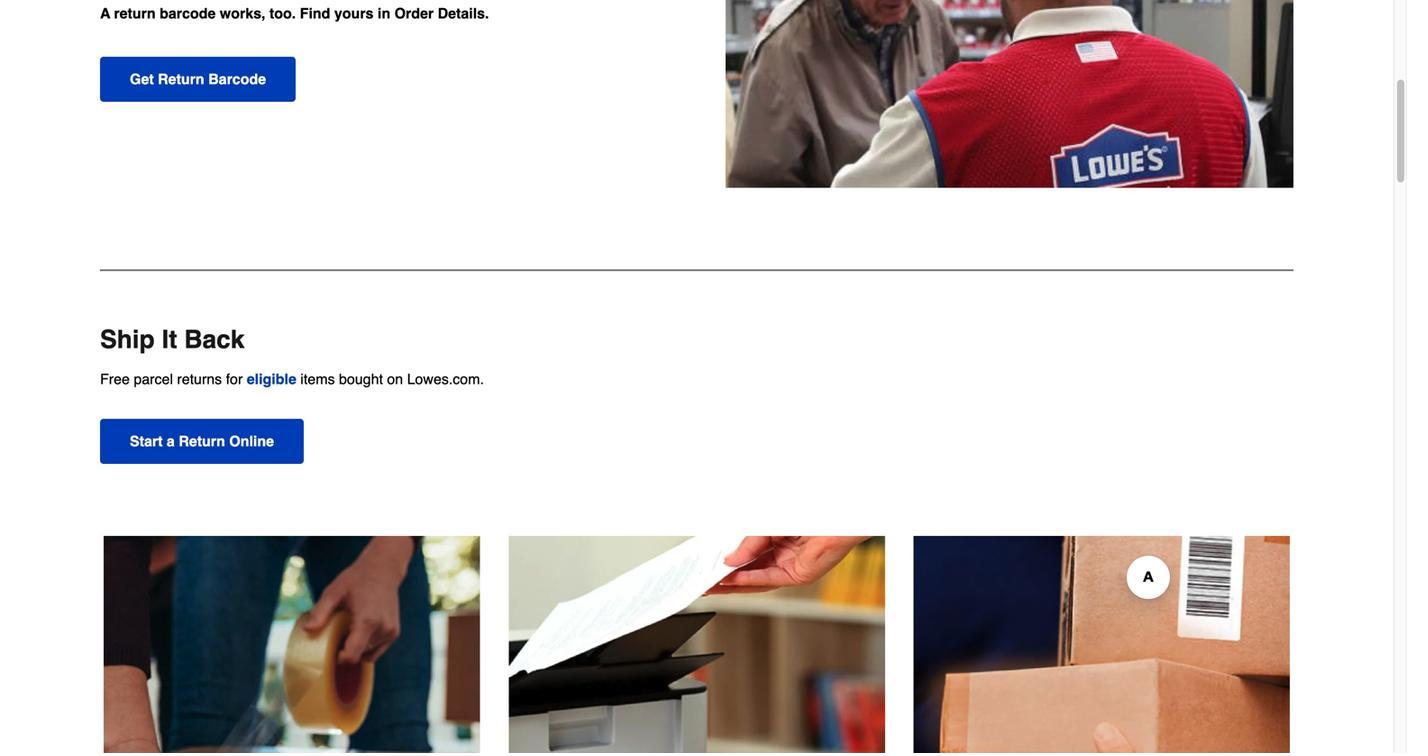 Task type: describe. For each thing, give the bounding box(es) containing it.
order
[[395, 5, 434, 22]]

a
[[100, 5, 110, 22]]

start a return online link
[[100, 419, 304, 464]]

details.
[[438, 5, 489, 22]]

for
[[226, 371, 243, 388]]

ship
[[100, 325, 155, 354]]

a return barcode works, too. find yours in order details.
[[100, 5, 489, 22]]

it
[[162, 325, 177, 354]]

barcode
[[208, 71, 266, 87]]

a lowe's customer service associate in a red vest assisting a gentleman. image
[[697, 0, 1294, 188]]

in
[[378, 5, 391, 22]]

print two labels image
[[509, 536, 885, 754]]

back
[[184, 325, 245, 354]]

a
[[167, 433, 175, 450]]

start a return online
[[130, 433, 274, 450]]

items
[[301, 371, 335, 388]]

online
[[229, 433, 274, 450]]

get return barcode link
[[100, 57, 296, 102]]

lowes.com.
[[407, 371, 484, 388]]

barcode
[[160, 5, 216, 22]]

get
[[130, 71, 154, 87]]

bought
[[339, 371, 383, 388]]

eligible
[[247, 371, 297, 388]]

eligible link
[[247, 371, 297, 388]]

returns
[[177, 371, 222, 388]]



Task type: locate. For each thing, give the bounding box(es) containing it.
box up your item image
[[104, 536, 480, 754]]

0 vertical spatial return
[[158, 71, 204, 87]]

yours
[[334, 5, 374, 22]]

return right 'a'
[[179, 433, 225, 450]]

return
[[114, 5, 156, 22]]

ship it back
[[100, 325, 245, 354]]

parcel
[[134, 371, 173, 388]]

return
[[158, 71, 204, 87], [179, 433, 225, 450]]

free parcel returns for eligible items bought on lowes.com.
[[100, 371, 484, 388]]

works,
[[220, 5, 265, 22]]

1 vertical spatial return
[[179, 433, 225, 450]]

too.
[[270, 5, 296, 22]]

find
[[300, 5, 330, 22]]

free
[[100, 371, 130, 388]]

start
[[130, 433, 163, 450]]

seal and ship image
[[914, 536, 1290, 754]]

return right get
[[158, 71, 204, 87]]

on
[[387, 371, 403, 388]]

get return barcode
[[130, 71, 266, 87]]



Task type: vqa. For each thing, say whether or not it's contained in the screenshot.
bought
yes



